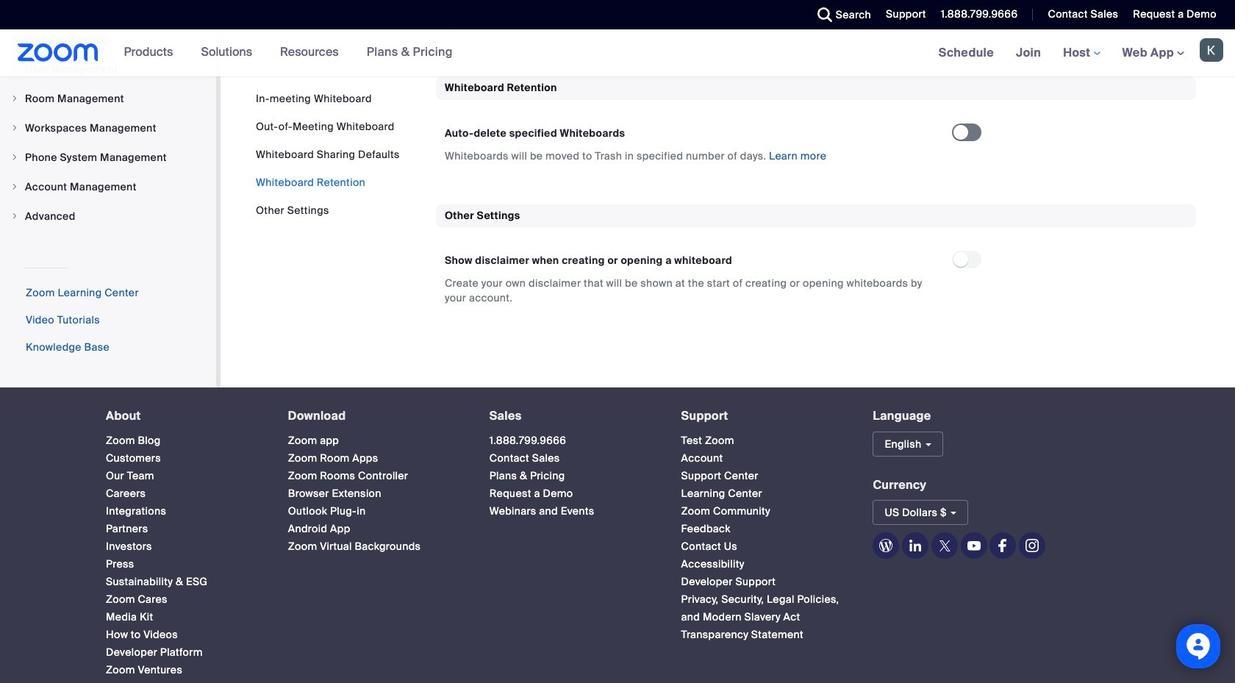 Task type: describe. For each thing, give the bounding box(es) containing it.
3 right image from the top
[[10, 212, 19, 221]]

other settings element
[[436, 204, 1197, 323]]

2 right image from the top
[[10, 182, 19, 191]]

profile picture image
[[1200, 38, 1224, 62]]

meetings navigation
[[928, 29, 1236, 77]]

product information navigation
[[113, 29, 464, 76]]

4 menu item from the top
[[0, 143, 216, 171]]

1 right image from the top
[[10, 124, 19, 132]]

3 menu item from the top
[[0, 114, 216, 142]]

2 menu item from the top
[[0, 85, 216, 112]]



Task type: vqa. For each thing, say whether or not it's contained in the screenshot.
MAIN CONTENT
no



Task type: locate. For each thing, give the bounding box(es) containing it.
1 menu item from the top
[[0, 55, 216, 83]]

1 vertical spatial right image
[[10, 153, 19, 162]]

right image
[[10, 94, 19, 103], [10, 153, 19, 162], [10, 212, 19, 221]]

4 heading from the left
[[681, 410, 847, 423]]

right image
[[10, 124, 19, 132], [10, 182, 19, 191]]

banner
[[0, 29, 1236, 77]]

1 vertical spatial right image
[[10, 182, 19, 191]]

0 vertical spatial right image
[[10, 94, 19, 103]]

0 vertical spatial right image
[[10, 124, 19, 132]]

2 vertical spatial right image
[[10, 212, 19, 221]]

whiteboard retention element
[[436, 77, 1197, 181]]

admin menu menu
[[0, 26, 216, 232]]

2 heading from the left
[[288, 410, 463, 423]]

5 menu item from the top
[[0, 173, 216, 201]]

menu bar
[[256, 91, 400, 218]]

1 right image from the top
[[10, 94, 19, 103]]

1 heading from the left
[[106, 410, 262, 423]]

6 menu item from the top
[[0, 202, 216, 230]]

2 right image from the top
[[10, 153, 19, 162]]

heading
[[106, 410, 262, 423], [288, 410, 463, 423], [490, 410, 655, 423], [681, 410, 847, 423]]

zoom logo image
[[18, 43, 98, 62]]

menu item
[[0, 55, 216, 83], [0, 85, 216, 112], [0, 114, 216, 142], [0, 143, 216, 171], [0, 173, 216, 201], [0, 202, 216, 230]]

3 heading from the left
[[490, 410, 655, 423]]



